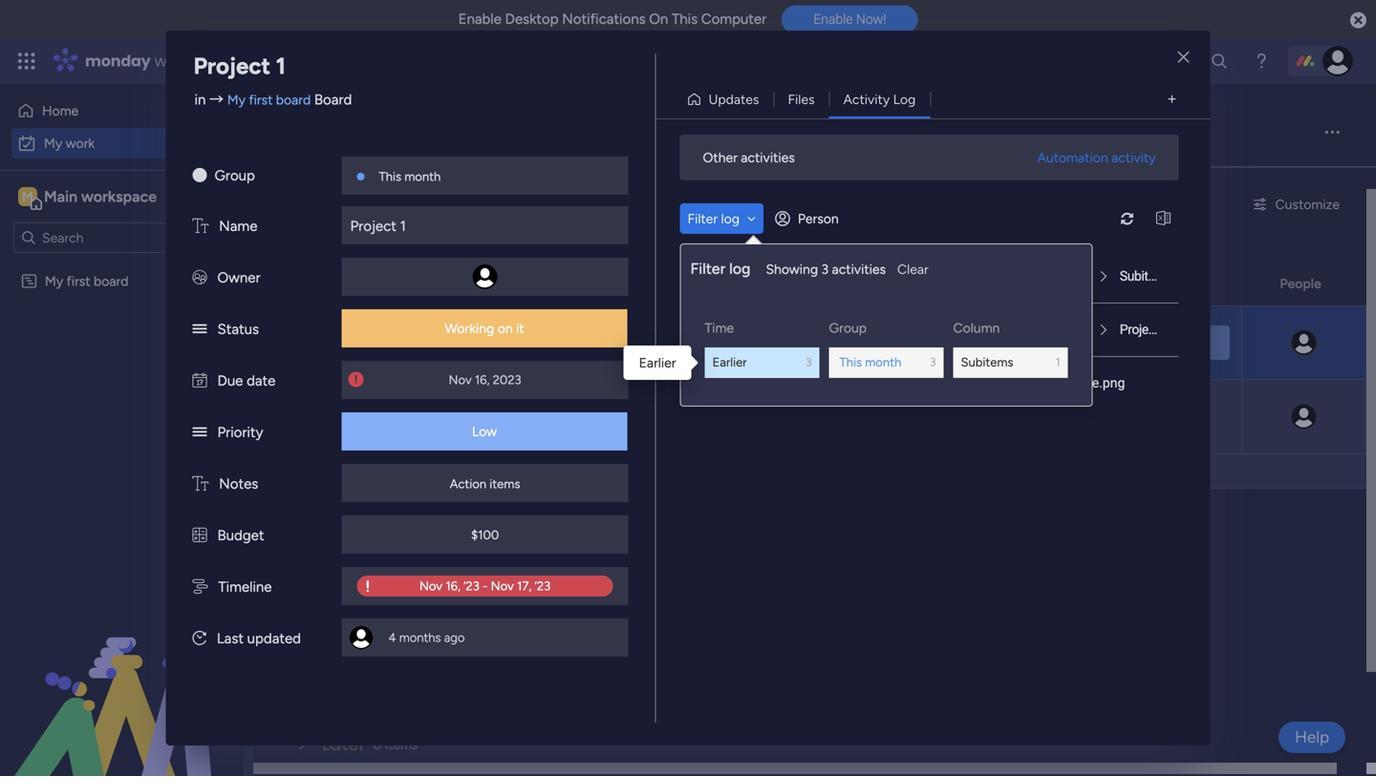 Task type: locate. For each thing, give the bounding box(es) containing it.
nov left 23,
[[832, 410, 855, 425]]

this month button right "1" button on the left of the page
[[421, 389, 499, 410]]

this month button down 2
[[421, 314, 499, 335]]

month right "1" button on the left of the page
[[454, 317, 493, 333]]

log down angle down image
[[729, 260, 751, 278]]

my first board button
[[313, 314, 408, 335], [313, 389, 408, 410]]

2 horizontal spatial 3
[[930, 356, 936, 369]]

list box containing 4m
[[680, 249, 1179, 410]]

1 button
[[385, 316, 398, 391]]

1 horizontal spatial nov 16, 2023
[[833, 335, 906, 351]]

it inside project 1 dialog
[[516, 321, 524, 337]]

filter left angle down image
[[688, 211, 718, 227]]

my
[[227, 92, 246, 108], [282, 110, 326, 153], [44, 135, 62, 151], [45, 273, 63, 290], [318, 317, 337, 333], [318, 391, 337, 408]]

1 horizontal spatial activities
[[832, 261, 886, 278]]

subitem 1 down export to excel icon
[[1120, 269, 1176, 284]]

0 horizontal spatial priority
[[217, 424, 263, 442]]

1 horizontal spatial files
[[952, 376, 980, 391]]

1 vertical spatial v2 status image
[[193, 424, 207, 442]]

0 vertical spatial my first board button
[[313, 314, 408, 335]]

items inside the later 0 items
[[385, 737, 418, 754]]

on
[[498, 321, 513, 337], [1031, 335, 1047, 351], [1031, 409, 1047, 425]]

2023 inside project 1 dialog
[[493, 373, 521, 388]]

board
[[276, 92, 311, 108], [94, 273, 128, 290], [367, 317, 402, 333], [367, 391, 402, 408]]

1
[[276, 52, 286, 80], [400, 218, 406, 235], [829, 269, 836, 284], [1169, 269, 1176, 284], [829, 322, 836, 338], [1162, 322, 1169, 338], [371, 345, 378, 363], [389, 346, 394, 360], [1056, 356, 1060, 369], [815, 376, 822, 391], [565, 391, 570, 408], [402, 419, 409, 437]]

week
[[362, 595, 407, 620]]

0 vertical spatial filter log
[[688, 211, 740, 227]]

0 vertical spatial group
[[215, 167, 255, 184]]

month up nov 23, 2023
[[865, 355, 901, 370]]

1 enable from the left
[[458, 11, 502, 28]]

hide
[[590, 196, 619, 213]]

filter log down filter log button
[[690, 260, 751, 278]]

on up the project 1 button
[[498, 321, 513, 337]]

enable left now!
[[813, 11, 853, 27]]

enable inside button
[[813, 11, 853, 27]]

1 vertical spatial group
[[829, 320, 867, 336]]

search everything image
[[1210, 52, 1229, 71]]

it up the project 1 button
[[516, 321, 524, 337]]

filter log left angle down image
[[688, 211, 740, 227]]

activities
[[741, 150, 795, 166], [832, 261, 886, 278]]

0 vertical spatial 0
[[415, 600, 423, 616]]

2 vertical spatial my first board
[[318, 391, 402, 408]]

1 horizontal spatial 16,
[[859, 335, 874, 351]]

my work
[[282, 110, 410, 153]]

subitem down refresh icon
[[1120, 269, 1166, 284]]

0 vertical spatial 4m
[[711, 269, 730, 284]]

name
[[219, 218, 257, 235], [952, 322, 988, 338]]

2 4m from the top
[[711, 322, 730, 338]]

column header
[[944, 268, 1093, 300]]

my first board down the past
[[318, 317, 402, 333]]

1 vertical spatial files
[[952, 376, 980, 391]]

automation
[[1037, 150, 1108, 166]]

monday marketplace image
[[1163, 52, 1182, 71]]

dapulse text column image for name
[[193, 218, 209, 235]]

nov 16, 2023 down date
[[833, 335, 906, 351]]

16, right "1" button on the left of the page
[[475, 373, 490, 388]]

priority
[[1142, 276, 1186, 292], [217, 424, 263, 442]]

0 vertical spatial low
[[1155, 335, 1180, 351]]

1 vertical spatial work
[[66, 135, 95, 151]]

enable desktop notifications on this computer
[[458, 11, 767, 28]]

this month button
[[421, 314, 499, 335], [421, 389, 499, 410]]

0 inside this week 0 items
[[415, 600, 423, 616]]

3 down v2 overdue deadline icon
[[806, 356, 812, 369]]

project 1 button
[[512, 389, 576, 410]]

16, inside project 1 dialog
[[475, 373, 490, 388]]

due date
[[217, 373, 276, 390]]

my first board button up + add item
[[313, 389, 408, 410]]

name up subitems
[[952, 322, 988, 338]]

4m
[[711, 269, 730, 284], [711, 322, 730, 338], [711, 376, 730, 391]]

notes
[[219, 476, 258, 493]]

1 horizontal spatial subitem 1
[[1120, 269, 1176, 284]]

on
[[649, 11, 668, 28]]

0 horizontal spatial item
[[321, 196, 348, 213]]

enable now! button
[[782, 5, 918, 34]]

activities left clear
[[832, 261, 886, 278]]

1 horizontal spatial work
[[154, 50, 189, 72]]

dapulse timeline column image
[[193, 579, 208, 596]]

3 4m from the top
[[711, 376, 730, 391]]

1 horizontal spatial earlier
[[712, 355, 747, 370]]

my down home
[[44, 135, 62, 151]]

log left angle down image
[[721, 211, 740, 227]]

0 vertical spatial dapulse text column image
[[193, 218, 209, 235]]

1 vertical spatial 16,
[[475, 373, 490, 388]]

search image
[[514, 197, 529, 212]]

on down added
[[1031, 409, 1047, 425]]

nov right v2 overdue deadline icon
[[833, 335, 856, 351]]

1 horizontal spatial subitem
[[1120, 269, 1166, 284]]

first down v2 overdue deadline image
[[340, 391, 364, 408]]

updates
[[709, 91, 759, 108]]

my first board button down the past
[[313, 314, 408, 335]]

activities right the "other"
[[741, 150, 795, 166]]

person button
[[767, 204, 850, 234]]

items
[[433, 279, 467, 295], [490, 477, 520, 492], [426, 600, 460, 616], [385, 737, 418, 754]]

4m for task
[[711, 376, 730, 391]]

1 horizontal spatial name
[[952, 322, 988, 338]]

past dates 2 items
[[322, 274, 467, 299]]

v2 status image down dapulse date column icon
[[193, 424, 207, 442]]

items right 2
[[433, 279, 467, 295]]

board inside list box
[[94, 273, 128, 290]]

items right action
[[490, 477, 520, 492]]

1 earlier from the left
[[712, 355, 747, 370]]

files right v2 file column icon
[[952, 376, 980, 391]]

1 horizontal spatial 0
[[415, 600, 423, 616]]

subitem
[[1120, 269, 1166, 284], [341, 419, 399, 437]]

this
[[672, 11, 698, 28], [379, 169, 401, 184], [427, 317, 451, 333], [840, 355, 862, 370], [427, 391, 451, 408], [322, 595, 357, 620]]

0 vertical spatial log
[[721, 211, 740, 227]]

work right 'monday'
[[154, 50, 189, 72]]

filter log
[[688, 211, 740, 227], [690, 260, 751, 278]]

files left activity
[[788, 91, 815, 108]]

months
[[399, 631, 441, 646]]

added file.png
[[1040, 376, 1125, 391]]

files button
[[774, 84, 829, 115]]

1 v2 status image from the top
[[193, 321, 207, 338]]

0 horizontal spatial earlier
[[639, 355, 676, 371]]

list box inside project 1 dialog
[[680, 249, 1179, 410]]

1 vertical spatial subitem 1
[[341, 419, 409, 437]]

first down the past
[[340, 317, 364, 333]]

my work
[[44, 135, 95, 151]]

v2 overdue deadline image
[[348, 371, 364, 389]]

hide button
[[556, 189, 626, 220]]

work down home
[[66, 135, 95, 151]]

1 vertical spatial nov
[[449, 373, 472, 388]]

group right v2 overdue deadline icon
[[829, 320, 867, 336]]

16, right v2 overdue deadline icon
[[859, 335, 874, 351]]

16, for v2 overdue deadline image
[[475, 373, 490, 388]]

dapulse text column image down v2 sun icon
[[193, 218, 209, 235]]

my down search in workspace field on the left top of the page
[[45, 273, 63, 290]]

1 vertical spatial activities
[[832, 261, 886, 278]]

priority down export to excel icon
[[1142, 276, 1186, 292]]

nov 16, 2023 inside project 1 dialog
[[449, 373, 521, 388]]

0 vertical spatial subitem
[[1120, 269, 1166, 284]]

item right new in the left top of the page
[[321, 196, 348, 213]]

board left board
[[276, 92, 311, 108]]

board down the "dates"
[[367, 317, 402, 333]]

it
[[516, 321, 524, 337], [1050, 335, 1058, 351], [1050, 409, 1058, 425]]

desktop
[[505, 11, 559, 28]]

+ add item
[[313, 464, 379, 480]]

v2 status image left status
[[193, 321, 207, 338]]

month up filter dashboard by text search field
[[404, 169, 441, 184]]

1 horizontal spatial item
[[352, 464, 379, 480]]

1 vertical spatial this month button
[[421, 389, 499, 410]]

this up action
[[427, 391, 451, 408]]

files
[[788, 91, 815, 108], [952, 376, 980, 391]]

0 vertical spatial filter
[[688, 211, 718, 227]]

work inside option
[[66, 135, 95, 151]]

2 vertical spatial nov
[[832, 410, 855, 425]]

1 horizontal spatial low
[[1155, 335, 1180, 351]]

filter down filter log button
[[690, 260, 726, 278]]

lottie animation element
[[0, 584, 244, 777]]

1 4m from the top
[[711, 269, 730, 284]]

4m left v2 overdue deadline icon
[[711, 322, 730, 338]]

last
[[217, 631, 244, 648]]

items up ago
[[426, 600, 460, 616]]

automation activity
[[1037, 150, 1156, 166]]

monday
[[85, 50, 151, 72]]

group right v2 sun icon
[[215, 167, 255, 184]]

enable left desktop
[[458, 11, 502, 28]]

0 right the later
[[373, 737, 382, 754]]

nov 16, 2023
[[833, 335, 906, 351], [449, 373, 521, 388]]

2023 for v2 overdue deadline icon
[[877, 335, 906, 351]]

priority up notes
[[217, 424, 263, 442]]

2023 down date
[[877, 335, 906, 351]]

0 vertical spatial v2 status image
[[193, 321, 207, 338]]

first down search in workspace field on the left top of the page
[[67, 273, 90, 290]]

items inside project 1 dialog
[[490, 477, 520, 492]]

2023 for v2 overdue deadline image
[[493, 373, 521, 388]]

my work option
[[11, 128, 232, 159]]

1 vertical spatial 2023
[[493, 373, 521, 388]]

working on it up the project 1 button
[[445, 321, 524, 337]]

this month
[[379, 169, 441, 184], [427, 317, 493, 333], [840, 355, 901, 370], [427, 391, 493, 408]]

0 vertical spatial name
[[219, 218, 257, 235]]

0 vertical spatial nov 16, 2023
[[833, 335, 906, 351]]

working on it up subitems
[[979, 335, 1058, 351]]

0 horizontal spatial subitem 1
[[341, 419, 409, 437]]

nov for v2 overdue deadline icon
[[833, 335, 856, 351]]

my first board
[[45, 273, 128, 290], [318, 317, 402, 333], [318, 391, 402, 408]]

v2 sun image
[[193, 167, 207, 184]]

items right the later
[[385, 737, 418, 754]]

0 horizontal spatial 0
[[373, 737, 382, 754]]

dapulse date column image
[[193, 373, 207, 390]]

working inside project 1 dialog
[[445, 321, 494, 337]]

subitem down v2 overdue deadline image
[[341, 419, 399, 437]]

0 vertical spatial subitem 1
[[1120, 269, 1176, 284]]

project 1
[[194, 52, 286, 80], [350, 218, 406, 235], [783, 269, 836, 284], [783, 322, 836, 338], [1120, 322, 1169, 338], [318, 345, 378, 363], [518, 391, 570, 408]]

subitem 1
[[1120, 269, 1176, 284], [341, 419, 409, 437]]

1 dapulse text column image from the top
[[193, 218, 209, 235]]

first down management
[[249, 92, 273, 108]]

3
[[821, 261, 829, 278], [806, 356, 812, 369], [930, 356, 936, 369]]

this month up nov 23, 2023
[[840, 355, 901, 370]]

1 vertical spatial 4m
[[711, 322, 730, 338]]

0 up months
[[415, 600, 423, 616]]

v2 status image
[[193, 321, 207, 338], [193, 424, 207, 442]]

2 vertical spatial 4m
[[711, 376, 730, 391]]

my right → at the top left of the page
[[227, 92, 246, 108]]

0 horizontal spatial files
[[788, 91, 815, 108]]

0 horizontal spatial activities
[[741, 150, 795, 166]]

2 dapulse text column image from the top
[[193, 476, 209, 493]]

v2 multiple person column image
[[193, 270, 207, 287]]

workspace image
[[18, 186, 37, 207]]

nov inside project 1 dialog
[[449, 373, 472, 388]]

1 vertical spatial my first board button
[[313, 389, 408, 410]]

0 horizontal spatial low
[[472, 424, 497, 440]]

working
[[445, 321, 494, 337], [979, 335, 1028, 351], [979, 409, 1028, 425]]

0 horizontal spatial 16,
[[475, 373, 490, 388]]

2023 up the project 1 button
[[493, 373, 521, 388]]

my first board inside my first board list box
[[45, 273, 128, 290]]

nov 16, 2023 up the project 1 button
[[449, 373, 521, 388]]

person
[[798, 211, 839, 227]]

month
[[404, 169, 441, 184], [454, 317, 493, 333], [865, 355, 901, 370], [454, 391, 493, 408]]

add view image
[[1168, 92, 1176, 106]]

date
[[247, 373, 276, 390]]

2 v2 status image from the top
[[193, 424, 207, 442]]

1 vertical spatial nov 16, 2023
[[449, 373, 521, 388]]

4m up time
[[711, 269, 730, 284]]

option
[[0, 264, 244, 268]]

0 horizontal spatial name
[[219, 218, 257, 235]]

dapulse text column image
[[193, 218, 209, 235], [193, 476, 209, 493]]

0 vertical spatial priority
[[1142, 276, 1186, 292]]

dates
[[364, 274, 415, 299]]

0 horizontal spatial 3
[[806, 356, 812, 369]]

None search field
[[363, 189, 537, 220]]

items inside this week 0 items
[[426, 600, 460, 616]]

0 vertical spatial nov
[[833, 335, 856, 351]]

file.png
[[1082, 376, 1125, 391]]

working right "1" button on the left of the page
[[445, 321, 494, 337]]

1 vertical spatial priority
[[217, 424, 263, 442]]

board
[[314, 91, 352, 108]]

3 right showing
[[821, 261, 829, 278]]

0 horizontal spatial work
[[66, 135, 95, 151]]

v2 status image for status
[[193, 321, 207, 338]]

1 vertical spatial name
[[952, 322, 988, 338]]

0 vertical spatial my first board
[[45, 273, 128, 290]]

past
[[322, 274, 360, 299]]

on inside project 1 dialog
[[498, 321, 513, 337]]

0 vertical spatial 2023
[[877, 335, 906, 351]]

help image
[[1252, 52, 1271, 71]]

clear
[[897, 261, 929, 278]]

working on it inside project 1 dialog
[[445, 321, 524, 337]]

0 vertical spatial 16,
[[859, 335, 874, 351]]

0 vertical spatial item
[[321, 196, 348, 213]]

subitem 1 down v2 overdue deadline image
[[341, 419, 409, 437]]

0 horizontal spatial subitem
[[341, 419, 399, 437]]

filter inside button
[[688, 211, 718, 227]]

nov 16, 2023 for v2 overdue deadline image
[[449, 373, 521, 388]]

item right add on the bottom left
[[352, 464, 379, 480]]

1 vertical spatial dapulse text column image
[[193, 476, 209, 493]]

working on it
[[445, 321, 524, 337], [979, 335, 1058, 351], [979, 409, 1058, 425]]

refresh image
[[1112, 212, 1143, 226]]

3 for group
[[930, 356, 936, 369]]

first
[[249, 92, 273, 108], [67, 273, 90, 290], [340, 317, 364, 333], [340, 391, 364, 408]]

name inside list box
[[952, 322, 988, 338]]

automation activity button
[[1030, 142, 1164, 173]]

project 1 dialog
[[0, 0, 1376, 777]]

dapulse text column image left notes
[[193, 476, 209, 493]]

this week 0 items
[[322, 595, 460, 620]]

this left 'week'
[[322, 595, 357, 620]]

1 horizontal spatial enable
[[813, 11, 853, 27]]

0 vertical spatial files
[[788, 91, 815, 108]]

0 vertical spatial work
[[154, 50, 189, 72]]

1 this month button from the top
[[421, 314, 499, 335]]

name up owner
[[219, 218, 257, 235]]

low inside project 1 dialog
[[472, 424, 497, 440]]

dapulse text column image for notes
[[193, 476, 209, 493]]

4m for project
[[711, 269, 730, 284]]

4m down time
[[711, 376, 730, 391]]

16, for v2 overdue deadline icon
[[859, 335, 874, 351]]

board down search in workspace field on the left top of the page
[[94, 273, 128, 290]]

nov right "1" button on the left of the page
[[449, 373, 472, 388]]

0 vertical spatial this month button
[[421, 314, 499, 335]]

0 horizontal spatial nov 16, 2023
[[449, 373, 521, 388]]

low
[[1155, 335, 1180, 351], [472, 424, 497, 440]]

0 horizontal spatial enable
[[458, 11, 502, 28]]

1 inside button
[[389, 346, 394, 360]]

item
[[321, 196, 348, 213], [352, 464, 379, 480]]

activity log
[[843, 91, 916, 108]]

this down work
[[379, 169, 401, 184]]

1 vertical spatial low
[[472, 424, 497, 440]]

my first board down search in workspace field on the left top of the page
[[45, 273, 128, 290]]

1 vertical spatial filter
[[690, 260, 726, 278]]

my first board down v2 overdue deadline image
[[318, 391, 402, 408]]

2023 right 23,
[[878, 410, 906, 425]]

2 enable from the left
[[813, 11, 853, 27]]

this up 23,
[[840, 355, 862, 370]]

1 vertical spatial 0
[[373, 737, 382, 754]]

3 up v2 file column icon
[[930, 356, 936, 369]]

0 horizontal spatial group
[[215, 167, 255, 184]]

list box
[[680, 249, 1179, 410]]



Task type: vqa. For each thing, say whether or not it's contained in the screenshot.
The Gantt Click To Edit element
no



Task type: describe. For each thing, give the bounding box(es) containing it.
action
[[450, 477, 487, 492]]

angle down image
[[747, 212, 756, 226]]

1 horizontal spatial priority
[[1142, 276, 1186, 292]]

work
[[333, 110, 410, 153]]

1 vertical spatial filter log
[[690, 260, 751, 278]]

v2 overdue deadline image
[[802, 334, 817, 352]]

updates button
[[679, 84, 774, 115]]

help
[[1295, 728, 1329, 748]]

1 my first board button from the top
[[313, 314, 408, 335]]

later
[[322, 733, 365, 757]]

people
[[1280, 276, 1321, 292]]

first inside my first board list box
[[67, 273, 90, 290]]

files inside 'files' button
[[788, 91, 815, 108]]

my up add on the bottom left
[[318, 391, 337, 408]]

it up added
[[1050, 335, 1058, 351]]

today
[[322, 527, 377, 551]]

1 vertical spatial log
[[729, 260, 751, 278]]

select product image
[[17, 52, 36, 71]]

add
[[324, 464, 349, 480]]

my inside my work option
[[44, 135, 62, 151]]

other activities
[[703, 150, 795, 166]]

priority inside project 1 dialog
[[217, 424, 263, 442]]

enable for enable desktop notifications on this computer
[[458, 11, 502, 28]]

Filter dashboard by text search field
[[363, 189, 537, 220]]

home option
[[11, 96, 232, 126]]

management
[[193, 50, 297, 72]]

action items
[[450, 477, 520, 492]]

date
[[851, 276, 880, 292]]

enable now!
[[813, 11, 886, 27]]

timeline
[[218, 579, 272, 596]]

added
[[1040, 376, 1078, 391]]

+
[[313, 464, 321, 480]]

status
[[217, 321, 259, 338]]

2 earlier from the left
[[639, 355, 676, 371]]

john smith image
[[1323, 46, 1353, 76]]

my inside my first board list box
[[45, 273, 63, 290]]

item inside button
[[321, 196, 348, 213]]

home link
[[11, 96, 232, 126]]

1 horizontal spatial 3
[[821, 261, 829, 278]]

activity
[[843, 91, 890, 108]]

3 for time
[[806, 356, 812, 369]]

work for monday
[[154, 50, 189, 72]]

working down subitems
[[979, 409, 1028, 425]]

customize
[[1275, 196, 1340, 213]]

Search in workspace field
[[40, 227, 160, 249]]

clear button
[[890, 254, 936, 285]]

this month down 2
[[427, 317, 493, 333]]

v2 pulse updated log image
[[193, 631, 206, 648]]

lottie animation image
[[0, 584, 244, 777]]

my down the past
[[318, 317, 337, 333]]

owner
[[217, 270, 260, 287]]

new item button
[[282, 189, 355, 220]]

0 inside the later 0 items
[[373, 737, 382, 754]]

on up added
[[1031, 335, 1047, 351]]

subitem inside project 1 dialog
[[1120, 269, 1166, 284]]

1 vertical spatial item
[[352, 464, 379, 480]]

my first board link
[[227, 92, 311, 108]]

1 inside button
[[565, 391, 570, 408]]

activity log button
[[829, 84, 930, 115]]

files inside list box
[[952, 376, 980, 391]]

4 months ago
[[388, 631, 465, 646]]

showing 3 activities
[[766, 261, 886, 278]]

my first board list box
[[0, 261, 244, 556]]

working up subitems
[[979, 335, 1028, 351]]

1 horizontal spatial group
[[829, 320, 867, 336]]

nov for v2 overdue deadline image
[[449, 373, 472, 388]]

ago
[[444, 631, 465, 646]]

new
[[290, 196, 318, 213]]

earlier inside project 1 dialog
[[712, 355, 747, 370]]

new item
[[290, 196, 348, 213]]

v2 file column image
[[933, 374, 944, 394]]

2 vertical spatial 2023
[[878, 410, 906, 425]]

export to excel image
[[1148, 212, 1179, 226]]

board down "1" button on the left of the page
[[367, 391, 402, 408]]

1 vertical spatial subitem
[[341, 419, 399, 437]]

dapulse numbers column image
[[193, 528, 207, 545]]

workspace
[[81, 188, 157, 206]]

dapulse close image
[[1350, 11, 1367, 31]]

23,
[[858, 410, 875, 425]]

2 this month button from the top
[[421, 389, 499, 410]]

workspace selection element
[[18, 185, 160, 210]]

in
[[194, 91, 206, 108]]

board inside in → my first board board
[[276, 92, 311, 108]]

enable for enable now!
[[813, 11, 853, 27]]

task 1
[[783, 376, 822, 391]]

notifications
[[562, 11, 646, 28]]

0 vertical spatial activities
[[741, 150, 795, 166]]

m
[[22, 189, 33, 205]]

close image
[[1178, 51, 1189, 65]]

last updated
[[217, 631, 301, 648]]

activity
[[1112, 150, 1156, 166]]

computer
[[701, 11, 767, 28]]

$100
[[471, 528, 499, 543]]

my down board
[[282, 110, 326, 153]]

filter log inside button
[[688, 211, 740, 227]]

nov 16, 2023 for v2 overdue deadline icon
[[833, 335, 906, 351]]

nov 23, 2023
[[832, 410, 906, 425]]

project inside button
[[518, 391, 561, 408]]

subitems
[[961, 355, 1013, 370]]

time
[[705, 320, 734, 336]]

subitem 1 inside project 1 dialog
[[1120, 269, 1176, 284]]

customize button
[[1245, 189, 1348, 220]]

2 my first board button from the top
[[313, 389, 408, 410]]

this right on
[[672, 11, 698, 28]]

later 0 items
[[322, 733, 418, 757]]

main workspace
[[44, 188, 157, 206]]

this month left the project 1 button
[[427, 391, 493, 408]]

log inside button
[[721, 211, 740, 227]]

my work link
[[11, 128, 232, 159]]

main
[[44, 188, 77, 206]]

1 vertical spatial my first board
[[318, 317, 402, 333]]

project 1 inside button
[[518, 391, 570, 408]]

items inside 'past dates 2 items'
[[433, 279, 467, 295]]

due
[[217, 373, 243, 390]]

work for my
[[66, 135, 95, 151]]

log
[[893, 91, 916, 108]]

2
[[423, 279, 430, 295]]

showing
[[766, 261, 818, 278]]

other
[[703, 150, 738, 166]]

→
[[209, 91, 224, 108]]

this month up filter dashboard by text search field
[[379, 169, 441, 184]]

v2 status image for priority
[[193, 424, 207, 442]]

in → my first board board
[[194, 91, 352, 108]]

help button
[[1279, 723, 1346, 754]]

first inside in → my first board board
[[249, 92, 273, 108]]

now!
[[856, 11, 886, 27]]

month left the project 1 button
[[454, 391, 493, 408]]

this down 2
[[427, 317, 451, 333]]

filter log button
[[680, 204, 764, 234]]

updated
[[247, 631, 301, 648]]

budget
[[217, 528, 264, 545]]

it down added
[[1050, 409, 1058, 425]]

working on it down added
[[979, 409, 1058, 425]]

home
[[42, 103, 79, 119]]

task
[[783, 376, 811, 391]]

monday work management
[[85, 50, 297, 72]]

my inside in → my first board board
[[227, 92, 246, 108]]

4
[[388, 631, 396, 646]]

column
[[953, 320, 1000, 336]]



